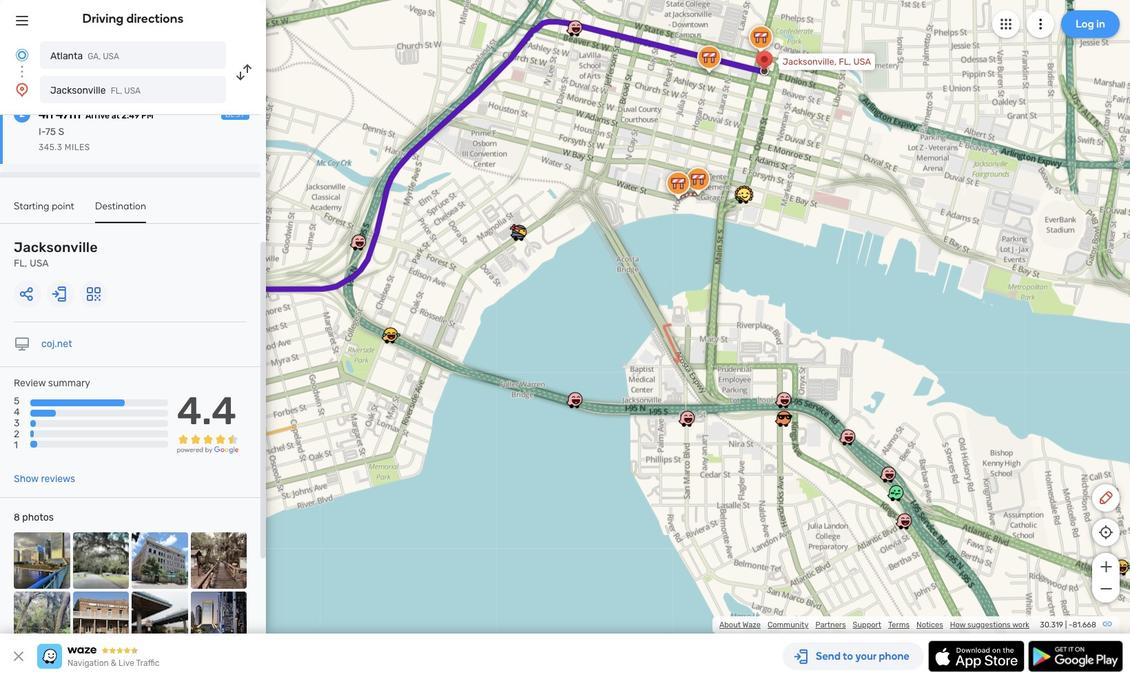 Task type: vqa. For each thing, say whether or not it's contained in the screenshot.
ABOUT WAZE COMMUNITY PARTNERS SUPPORT TERMS NOTICES HOW SUGGESTIONS WORK
yes



Task type: describe. For each thing, give the bounding box(es) containing it.
show
[[14, 474, 39, 486]]

terms link
[[889, 621, 910, 630]]

image 5 of jacksonville, jacksonville image
[[14, 592, 70, 648]]

x image
[[10, 649, 27, 665]]

usa down starting point 'button' at the top left
[[30, 258, 49, 270]]

i-
[[39, 126, 45, 138]]

partners
[[816, 621, 847, 630]]

directions
[[127, 11, 184, 26]]

link image
[[1103, 619, 1114, 630]]

&
[[111, 659, 117, 669]]

starting point
[[14, 201, 75, 212]]

usa right jacksonville,
[[854, 56, 872, 67]]

image 8 of jacksonville, jacksonville image
[[191, 592, 247, 648]]

4.4
[[177, 389, 237, 435]]

community
[[768, 621, 809, 630]]

review summary
[[14, 378, 90, 390]]

pm
[[141, 111, 154, 121]]

i-75 s 345.3 miles
[[39, 126, 90, 152]]

8 photos
[[14, 512, 54, 524]]

1 horizontal spatial fl,
[[111, 86, 122, 96]]

usa inside atlanta ga, usa
[[103, 52, 119, 61]]

partners link
[[816, 621, 847, 630]]

coj.net link
[[41, 339, 72, 350]]

destination button
[[95, 201, 146, 223]]

0 vertical spatial 2
[[19, 108, 25, 120]]

navigation & live traffic
[[68, 659, 160, 669]]

zoom out image
[[1098, 581, 1115, 598]]

zoom in image
[[1098, 559, 1115, 576]]

usa up 2:49
[[124, 86, 141, 96]]

30.319 | -81.668
[[1041, 621, 1097, 630]]

image 7 of jacksonville, jacksonville image
[[132, 592, 188, 648]]

image 3 of jacksonville, jacksonville image
[[132, 533, 188, 589]]

traffic
[[136, 659, 160, 669]]

1 vertical spatial jacksonville fl, usa
[[14, 239, 98, 270]]

0 vertical spatial jacksonville fl, usa
[[50, 85, 141, 97]]

5
[[14, 396, 20, 408]]

1 vertical spatial jacksonville
[[14, 239, 98, 256]]

work
[[1013, 621, 1030, 630]]

pencil image
[[1099, 490, 1115, 507]]

image 2 of jacksonville, jacksonville image
[[73, 533, 129, 589]]

8
[[14, 512, 20, 524]]

destination
[[95, 201, 146, 212]]

4h 47m arrive at 2:49 pm
[[39, 107, 154, 122]]

s
[[58, 126, 64, 138]]

about waze link
[[720, 621, 761, 630]]

live
[[119, 659, 134, 669]]

current location image
[[14, 47, 30, 63]]

about
[[720, 621, 741, 630]]

photos
[[22, 512, 54, 524]]

1
[[14, 440, 18, 452]]

|
[[1066, 621, 1068, 630]]

how suggestions work link
[[951, 621, 1030, 630]]

review
[[14, 378, 46, 390]]

2 inside 5 4 3 2 1
[[14, 429, 19, 441]]

4h
[[39, 107, 53, 122]]

location image
[[14, 81, 30, 98]]

terms
[[889, 621, 910, 630]]

jacksonville,
[[783, 56, 837, 67]]



Task type: locate. For each thing, give the bounding box(es) containing it.
jacksonville fl, usa
[[50, 85, 141, 97], [14, 239, 98, 270]]

atlanta
[[50, 50, 83, 62]]

navigation
[[68, 659, 109, 669]]

2 left 4h
[[19, 108, 25, 120]]

-
[[1070, 621, 1073, 630]]

0 horizontal spatial fl,
[[14, 258, 27, 270]]

image 6 of jacksonville, jacksonville image
[[73, 592, 129, 648]]

jacksonville up 47m
[[50, 85, 106, 97]]

ga,
[[88, 52, 101, 61]]

jacksonville fl, usa up 4h 47m arrive at 2:49 pm
[[50, 85, 141, 97]]

fl,
[[839, 56, 852, 67], [111, 86, 122, 96], [14, 258, 27, 270]]

0 vertical spatial fl,
[[839, 56, 852, 67]]

driving directions
[[82, 11, 184, 26]]

point
[[52, 201, 75, 212]]

0 vertical spatial jacksonville
[[50, 85, 106, 97]]

3
[[14, 418, 20, 430]]

jacksonville down starting point 'button' at the top left
[[14, 239, 98, 256]]

best
[[226, 111, 245, 119]]

jacksonville, fl, usa
[[783, 56, 872, 67]]

coj.net
[[41, 339, 72, 350]]

345.3
[[39, 143, 62, 152]]

computer image
[[14, 337, 30, 353]]

suggestions
[[968, 621, 1011, 630]]

2 vertical spatial fl,
[[14, 258, 27, 270]]

usa
[[103, 52, 119, 61], [854, 56, 872, 67], [124, 86, 141, 96], [30, 258, 49, 270]]

2:49
[[122, 111, 140, 121]]

81.668
[[1073, 621, 1097, 630]]

about waze community partners support terms notices how suggestions work
[[720, 621, 1030, 630]]

starting
[[14, 201, 49, 212]]

4
[[14, 407, 20, 419]]

2
[[19, 108, 25, 120], [14, 429, 19, 441]]

show reviews
[[14, 474, 75, 486]]

miles
[[65, 143, 90, 152]]

47m
[[56, 107, 81, 122]]

support
[[853, 621, 882, 630]]

how
[[951, 621, 966, 630]]

arrive
[[85, 111, 110, 121]]

1 vertical spatial fl,
[[111, 86, 122, 96]]

atlanta ga, usa
[[50, 50, 119, 62]]

jacksonville fl, usa down starting point 'button' at the top left
[[14, 239, 98, 270]]

notices link
[[917, 621, 944, 630]]

fl, right jacksonville,
[[839, 56, 852, 67]]

fl, down starting point 'button' at the top left
[[14, 258, 27, 270]]

fl, up the at
[[111, 86, 122, 96]]

2 horizontal spatial fl,
[[839, 56, 852, 67]]

notices
[[917, 621, 944, 630]]

support link
[[853, 621, 882, 630]]

summary
[[48, 378, 90, 390]]

usa right ga,
[[103, 52, 119, 61]]

waze
[[743, 621, 761, 630]]

30.319
[[1041, 621, 1064, 630]]

community link
[[768, 621, 809, 630]]

2 down 4 in the left of the page
[[14, 429, 19, 441]]

reviews
[[41, 474, 75, 486]]

image 4 of jacksonville, jacksonville image
[[191, 533, 247, 589]]

starting point button
[[14, 201, 75, 222]]

jacksonville
[[50, 85, 106, 97], [14, 239, 98, 256]]

driving
[[82, 11, 124, 26]]

at
[[112, 111, 120, 121]]

image 1 of jacksonville, jacksonville image
[[14, 533, 70, 589]]

75
[[45, 126, 56, 138]]

5 4 3 2 1
[[14, 396, 20, 452]]

1 vertical spatial 2
[[14, 429, 19, 441]]



